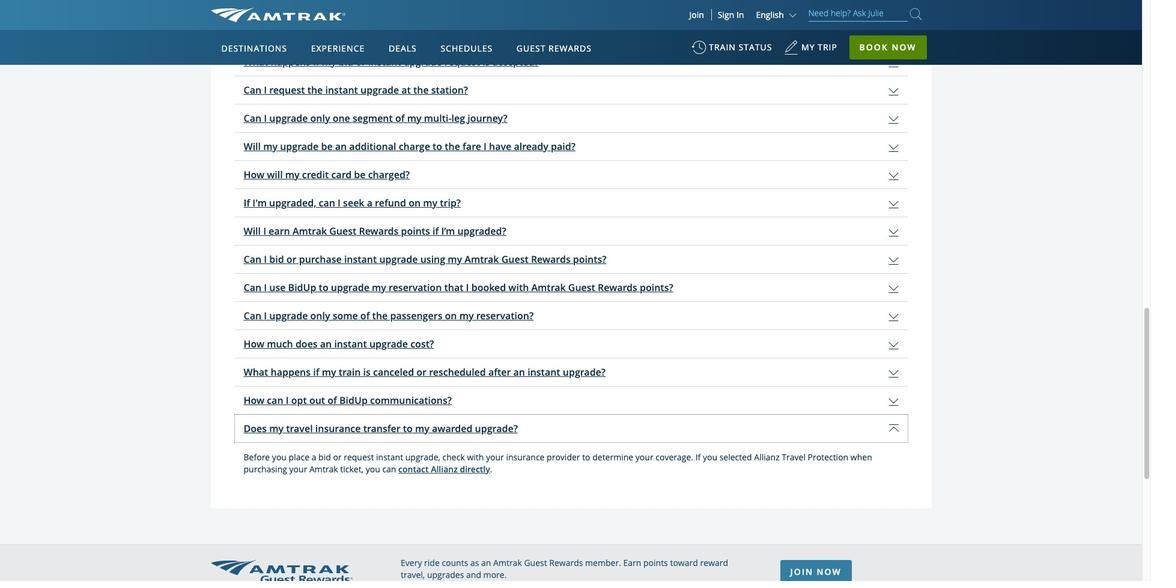 Task type: vqa. For each thing, say whether or not it's contained in the screenshot.
Counts
yes



Task type: locate. For each thing, give the bounding box(es) containing it.
or up ticket,
[[333, 452, 342, 463]]

0 vertical spatial is
[[483, 55, 490, 68]]

0 vertical spatial allianz
[[754, 452, 780, 463]]

1 horizontal spatial on
[[445, 309, 457, 323]]

on for refund
[[409, 196, 421, 210]]

2 horizontal spatial can
[[382, 464, 396, 475]]

is down the schedules in the top left of the page
[[483, 55, 490, 68]]

1 horizontal spatial is
[[483, 55, 490, 68]]

can inside before you place a bid or request instant upgrade, check with your insurance provider to determine your coverage. if you selected allianz travel protection when purchasing your amtrak ticket, you can
[[382, 464, 396, 475]]

rewards
[[549, 43, 592, 54], [359, 225, 398, 238], [531, 253, 571, 266], [598, 281, 637, 294], [549, 557, 583, 569]]

rewards up can i request the instant upgrade at the station? button
[[549, 43, 592, 54]]

the down experience popup button
[[307, 83, 323, 97]]

0 vertical spatial how
[[244, 168, 264, 181]]

my left trip?
[[423, 196, 437, 210]]

some
[[333, 309, 358, 323]]

how for how can i opt out of bidup communications?
[[244, 394, 264, 407]]

0 vertical spatial bid
[[339, 55, 353, 68]]

your up .
[[486, 452, 504, 463]]

will for how
[[267, 168, 283, 181]]

1 horizontal spatial insurance
[[506, 452, 545, 463]]

happens for what happens if my bid or instant upgrade request is accepted?
[[271, 55, 311, 68]]

1 vertical spatial will
[[244, 225, 261, 238]]

sign
[[718, 9, 734, 20]]

a right "place"
[[312, 452, 316, 463]]

how inside 'button'
[[244, 394, 264, 407]]

upgrade up some
[[331, 281, 369, 294]]

can for can i upgrade only some of the passengers on my reservation?
[[244, 309, 261, 323]]

will down amtrak image
[[273, 27, 289, 40]]

be up how will my credit card be charged?
[[321, 140, 333, 153]]

to inside before you place a bid or request instant upgrade, check with your insurance provider to determine your coverage. if you selected allianz travel protection when purchasing your amtrak ticket, you can
[[582, 452, 590, 463]]

of right segment
[[395, 112, 405, 125]]

1 horizontal spatial bidup
[[339, 394, 368, 407]]

can i bid or purchase instant upgrade using my amtrak guest rewards points?
[[244, 253, 606, 266]]

will i earn amtrak guest rewards points if i'm upgraded?
[[244, 225, 506, 238]]

how
[[244, 168, 264, 181], [244, 338, 264, 351], [244, 394, 264, 407]]

1 can from the top
[[244, 83, 261, 97]]

happens up 'opt'
[[271, 366, 311, 379]]

insurance inside before you place a bid or request instant upgrade, check with your insurance provider to determine your coverage. if you selected allianz travel protection when purchasing your amtrak ticket, you can
[[506, 452, 545, 463]]

can for can i request the instant upgrade at the station?
[[244, 83, 261, 97]]

will for will i earn amtrak guest rewards points if i'm upgraded?
[[244, 225, 261, 238]]

1 will from the top
[[244, 140, 261, 153]]

join now link
[[780, 560, 852, 582]]

journey?
[[468, 112, 508, 125]]

on right refund at left top
[[409, 196, 421, 210]]

0 vertical spatial on
[[409, 196, 421, 210]]

deals
[[389, 43, 417, 54]]

points? inside "button"
[[573, 253, 606, 266]]

does
[[296, 338, 318, 351]]

can inside 'button'
[[267, 394, 283, 407]]

1 horizontal spatial if
[[695, 452, 701, 463]]

1 only from the top
[[310, 112, 330, 125]]

upgrade inside "button"
[[379, 253, 418, 266]]

2 vertical spatial how
[[244, 394, 264, 407]]

1 vertical spatial only
[[310, 309, 330, 323]]

or left purchase
[[286, 253, 296, 266]]

my right using
[[448, 253, 462, 266]]

if right coverage. at the right of the page
[[695, 452, 701, 463]]

the right some
[[372, 309, 388, 323]]

1 horizontal spatial upgrade?
[[563, 366, 606, 379]]

1 horizontal spatial can
[[319, 196, 335, 210]]

if down experience
[[313, 55, 319, 68]]

my left train
[[322, 366, 336, 379]]

will
[[244, 140, 261, 153], [244, 225, 261, 238]]

upgraded,
[[269, 196, 316, 210]]

more.
[[483, 569, 507, 581]]

1 horizontal spatial you
[[366, 464, 380, 475]]

3 can from the top
[[244, 253, 261, 266]]

0 vertical spatial upgrade?
[[563, 366, 606, 379]]

0 vertical spatial join
[[689, 9, 704, 20]]

2 vertical spatial bid
[[318, 452, 331, 463]]

0 horizontal spatial of
[[328, 394, 337, 407]]

2 vertical spatial of
[[328, 394, 337, 407]]

can
[[244, 83, 261, 97], [244, 112, 261, 125], [244, 253, 261, 266], [244, 281, 261, 294], [244, 309, 261, 323]]

how up does
[[244, 394, 264, 407]]

only inside button
[[310, 112, 330, 125]]

3 how from the top
[[244, 394, 264, 407]]

out
[[309, 394, 325, 407]]

train
[[709, 41, 736, 53]]

points inside button
[[401, 225, 430, 238]]

your left coverage. at the right of the page
[[635, 452, 653, 463]]

0 vertical spatial will
[[273, 27, 289, 40]]

counts
[[442, 557, 468, 569]]

2 horizontal spatial bid
[[339, 55, 353, 68]]

of inside can i upgrade only some of the passengers on my reservation? button
[[360, 309, 370, 323]]

upgraded?
[[457, 225, 506, 238]]

0 horizontal spatial points
[[401, 225, 430, 238]]

1 horizontal spatial bid
[[318, 452, 331, 463]]

before
[[244, 452, 270, 463]]

1 horizontal spatial points
[[643, 557, 668, 569]]

if up out
[[313, 366, 319, 379]]

the left the fare
[[445, 140, 460, 153]]

english
[[756, 9, 784, 20]]

2 horizontal spatial of
[[395, 112, 405, 125]]

2 will from the top
[[244, 225, 261, 238]]

only for one
[[310, 112, 330, 125]]

you right ticket,
[[366, 464, 380, 475]]

1 vertical spatial join
[[790, 566, 813, 578]]

bid inside "button"
[[269, 253, 284, 266]]

join for join
[[689, 9, 704, 20]]

allianz inside before you place a bid or request instant upgrade, check with your insurance provider to determine your coverage. if you selected allianz travel protection when purchasing your amtrak ticket, you can
[[754, 452, 780, 463]]

of for communications?
[[328, 394, 337, 407]]

what down destinations on the left of page
[[244, 55, 268, 68]]

can i upgrade only one segment of my multi-leg journey? button
[[235, 104, 907, 132]]

instant down deals
[[368, 55, 401, 68]]

when
[[851, 452, 872, 463]]

what inside what happens if my bid or instant upgrade request is accepted? button
[[244, 55, 268, 68]]

with right booked
[[508, 281, 529, 294]]

your down "place"
[[289, 464, 307, 475]]

bidup down train
[[339, 394, 368, 407]]

an inside every ride counts as an amtrak guest rewards member. earn points toward reward travel, upgrades and more.
[[481, 557, 491, 569]]

can left seek
[[319, 196, 335, 210]]

rewards inside can i use bidup to upgrade my reservation that i booked with amtrak guest rewards points? button
[[598, 281, 637, 294]]

sign in button
[[718, 9, 744, 20]]

1 horizontal spatial your
[[486, 452, 504, 463]]

only left one
[[310, 112, 330, 125]]

2 can from the top
[[244, 112, 261, 125]]

allianz left travel
[[754, 452, 780, 463]]

rewards inside can i bid or purchase instant upgrade using my amtrak guest rewards points? "button"
[[531, 253, 571, 266]]

how much does an instant upgrade cost?
[[244, 338, 434, 351]]

1 vertical spatial be
[[354, 168, 366, 181]]

instant up how can i opt out of bidup communications? 'button'
[[528, 366, 560, 379]]

is right train
[[363, 366, 371, 379]]

amtrak inside before you place a bid or request instant upgrade, check with your insurance provider to determine your coverage. if you selected allianz travel protection when purchasing your amtrak ticket, you can
[[309, 464, 338, 475]]

0 horizontal spatial with
[[467, 452, 484, 463]]

0 horizontal spatial can
[[267, 394, 283, 407]]

i'm
[[253, 196, 267, 210]]

purchase
[[299, 253, 342, 266]]

bidup right use
[[288, 281, 316, 294]]

or inside before you place a bid or request instant upgrade, check with your insurance provider to determine your coverage. if you selected allianz travel protection when purchasing your amtrak ticket, you can
[[333, 452, 342, 463]]

or right canceled at the bottom
[[417, 366, 427, 379]]

0 vertical spatial bidup
[[288, 281, 316, 294]]

points up "can i bid or purchase instant upgrade using my amtrak guest rewards points?" in the top of the page
[[401, 225, 430, 238]]

when will i know if my offer or instant upgrade request was accepted? button
[[235, 20, 907, 47]]

schedules
[[441, 43, 493, 54]]

0 horizontal spatial is
[[363, 366, 371, 379]]

station?
[[431, 83, 468, 97]]

of right some
[[360, 309, 370, 323]]

awarded
[[432, 422, 472, 435]]

points? inside button
[[640, 281, 673, 294]]

1 vertical spatial insurance
[[506, 452, 545, 463]]

request up ticket,
[[344, 452, 374, 463]]

accepted?
[[522, 27, 569, 40], [492, 55, 539, 68]]

request up the schedules in the top left of the page
[[464, 27, 499, 40]]

bid inside before you place a bid or request instant upgrade, check with your insurance provider to determine your coverage. if you selected allianz travel protection when purchasing your amtrak ticket, you can
[[318, 452, 331, 463]]

0 vertical spatial accepted?
[[522, 27, 569, 40]]

application
[[235, 0, 907, 491], [255, 100, 544, 268]]

can left contact
[[382, 464, 396, 475]]

i inside button
[[264, 112, 267, 125]]

seek
[[343, 196, 364, 210]]

or
[[375, 27, 385, 40], [356, 55, 366, 68], [286, 253, 296, 266], [417, 366, 427, 379], [333, 452, 342, 463]]

1 horizontal spatial with
[[508, 281, 529, 294]]

of right out
[[328, 394, 337, 407]]

1 vertical spatial with
[[467, 452, 484, 463]]

upgrade,
[[405, 452, 440, 463]]

insurance
[[315, 422, 361, 435], [506, 452, 545, 463]]

deals button
[[384, 32, 422, 65]]

will up i'm
[[244, 140, 261, 153]]

0 vertical spatial if
[[244, 196, 250, 210]]

0 vertical spatial will
[[244, 140, 261, 153]]

now
[[817, 566, 841, 578]]

guest inside popup button
[[517, 43, 546, 54]]

5 can from the top
[[244, 309, 261, 323]]

1 what from the top
[[244, 55, 268, 68]]

can inside "button"
[[244, 253, 261, 266]]

of inside can i upgrade only one segment of my multi-leg journey? button
[[395, 112, 405, 125]]

of for passengers
[[360, 309, 370, 323]]

that
[[444, 281, 463, 294]]

how up i'm
[[244, 168, 264, 181]]

allianz down the check
[[431, 464, 458, 475]]

0 horizontal spatial join
[[689, 9, 704, 20]]

upgrade up the schedules in the top left of the page
[[423, 27, 461, 40]]

2 how from the top
[[244, 338, 264, 351]]

1 vertical spatial how
[[244, 338, 264, 351]]

4 can from the top
[[244, 281, 261, 294]]

a right seek
[[367, 196, 372, 210]]

will up "upgraded,"
[[267, 168, 283, 181]]

happens inside button
[[271, 55, 311, 68]]

what down much
[[244, 366, 268, 379]]

1 vertical spatial will
[[267, 168, 283, 181]]

an right 'after'
[[513, 366, 525, 379]]

0 vertical spatial what
[[244, 55, 268, 68]]

does my travel insurance transfer to my awarded upgrade? button
[[235, 415, 907, 443]]

your
[[486, 452, 504, 463], [635, 452, 653, 463], [289, 464, 307, 475]]

join button
[[682, 9, 712, 20]]

instant inside button
[[528, 366, 560, 379]]

2 vertical spatial can
[[382, 464, 396, 475]]

book now
[[859, 41, 916, 53]]

what inside what happens if my train is canceled or rescheduled after an instant upgrade? button
[[244, 366, 268, 379]]

with up directly at the left of page
[[467, 452, 484, 463]]

0 vertical spatial with
[[508, 281, 529, 294]]

and
[[466, 569, 481, 581]]

cost?
[[410, 338, 434, 351]]

only left some
[[310, 309, 330, 323]]

0 horizontal spatial on
[[409, 196, 421, 210]]

0 horizontal spatial insurance
[[315, 422, 361, 435]]

rewards down will i earn amtrak guest rewards points if i'm upgraded? button
[[531, 253, 571, 266]]

amtrak down "place"
[[309, 464, 338, 475]]

insurance down how can i opt out of bidup communications?
[[315, 422, 361, 435]]

transfer
[[363, 422, 401, 435]]

1 vertical spatial a
[[312, 452, 316, 463]]

if i'm upgraded, can i seek a refund on my trip? button
[[235, 189, 907, 217]]

will my upgrade be an additional charge to the fare i have already paid?
[[244, 140, 576, 153]]

1 vertical spatial bid
[[269, 253, 284, 266]]

1 vertical spatial points?
[[640, 281, 673, 294]]

bidup inside button
[[288, 281, 316, 294]]

you
[[272, 452, 287, 463], [703, 452, 717, 463], [366, 464, 380, 475]]

0 vertical spatial points?
[[573, 253, 606, 266]]

1 horizontal spatial allianz
[[754, 452, 780, 463]]

a inside if i'm upgraded, can i seek a refund on my trip? button
[[367, 196, 372, 210]]

have
[[489, 140, 511, 153]]

0 horizontal spatial if
[[244, 196, 250, 210]]

earn
[[623, 557, 641, 569]]

1 horizontal spatial join
[[790, 566, 813, 578]]

0 vertical spatial be
[[321, 140, 333, 153]]

0 vertical spatial of
[[395, 112, 405, 125]]

points inside every ride counts as an amtrak guest rewards member. earn points toward reward travel, upgrades and more.
[[643, 557, 668, 569]]

1 vertical spatial upgrade?
[[475, 422, 518, 435]]

when will i know if my offer or instant upgrade request was accepted?
[[244, 27, 569, 40]]

ticket,
[[340, 464, 363, 475]]

search icon image
[[910, 6, 922, 22]]

upgrade? up .
[[475, 422, 518, 435]]

0 horizontal spatial bid
[[269, 253, 284, 266]]

is
[[483, 55, 490, 68], [363, 366, 371, 379]]

1 vertical spatial can
[[267, 394, 283, 407]]

how left much
[[244, 338, 264, 351]]

1 vertical spatial on
[[445, 309, 457, 323]]

2 happens from the top
[[271, 366, 311, 379]]

0 vertical spatial insurance
[[315, 422, 361, 435]]

of inside how can i opt out of bidup communications? 'button'
[[328, 394, 337, 407]]

1 vertical spatial if
[[695, 452, 701, 463]]

rewards inside will i earn amtrak guest rewards points if i'm upgraded? button
[[359, 225, 398, 238]]

amtrak image
[[211, 8, 345, 22]]

my down experience
[[322, 55, 336, 68]]

will left earn
[[244, 225, 261, 238]]

1 vertical spatial happens
[[271, 366, 311, 379]]

1 horizontal spatial a
[[367, 196, 372, 210]]

guest rewards
[[517, 43, 592, 54]]

1 vertical spatial points
[[643, 557, 668, 569]]

2 only from the top
[[310, 309, 330, 323]]

refund
[[375, 196, 406, 210]]

1 vertical spatial accepted?
[[492, 55, 539, 68]]

rewards up can i upgrade only some of the passengers on my reservation? button
[[598, 281, 637, 294]]

upgrade left one
[[269, 112, 308, 125]]

0 vertical spatial can
[[319, 196, 335, 210]]

banner
[[0, 0, 1142, 277]]

determine
[[592, 452, 633, 463]]

1 vertical spatial of
[[360, 309, 370, 323]]

allianz
[[754, 452, 780, 463], [431, 464, 458, 475]]

bid up use
[[269, 253, 284, 266]]

1 horizontal spatial points?
[[640, 281, 673, 294]]

0 vertical spatial points
[[401, 225, 430, 238]]

points right earn
[[643, 557, 668, 569]]

rewards down refund at left top
[[359, 225, 398, 238]]

amtrak guest rewards image
[[211, 561, 352, 582]]

with inside can i use bidup to upgrade my reservation that i booked with amtrak guest rewards points? button
[[508, 281, 529, 294]]

the
[[307, 83, 323, 97], [413, 83, 429, 97], [445, 140, 460, 153], [372, 309, 388, 323]]

if left i'm
[[244, 196, 250, 210]]

1 happens from the top
[[271, 55, 311, 68]]

happens inside button
[[271, 366, 311, 379]]

can inside button
[[244, 112, 261, 125]]

0 vertical spatial only
[[310, 112, 330, 125]]

join now
[[790, 566, 841, 578]]

1 how from the top
[[244, 168, 264, 181]]

communications?
[[370, 394, 452, 407]]

1 vertical spatial bidup
[[339, 394, 368, 407]]

0 horizontal spatial upgrade?
[[475, 422, 518, 435]]

1 horizontal spatial of
[[360, 309, 370, 323]]

now
[[892, 41, 916, 53]]

rewards left member.
[[549, 557, 583, 569]]

i inside 'button'
[[286, 394, 289, 407]]

if inside button
[[313, 366, 319, 379]]

amtrak up more.
[[493, 557, 522, 569]]

upgrade? up how can i opt out of bidup communications? 'button'
[[563, 366, 606, 379]]

2 what from the top
[[244, 366, 268, 379]]

2 horizontal spatial your
[[635, 452, 653, 463]]

0 horizontal spatial bidup
[[288, 281, 316, 294]]

0 vertical spatial a
[[367, 196, 372, 210]]

1 vertical spatial what
[[244, 366, 268, 379]]

bid inside button
[[339, 55, 353, 68]]

happens down the know at top
[[271, 55, 311, 68]]

canceled
[[373, 366, 414, 379]]

on
[[409, 196, 421, 210], [445, 309, 457, 323]]

join left sign
[[689, 9, 704, 20]]

place
[[289, 452, 309, 463]]

you up purchasing
[[272, 452, 287, 463]]

0 horizontal spatial points?
[[573, 253, 606, 266]]

request inside before you place a bid or request instant upgrade, check with your insurance provider to determine your coverage. if you selected allianz travel protection when purchasing your amtrak ticket, you can
[[344, 452, 374, 463]]

only inside button
[[310, 309, 330, 323]]

0 horizontal spatial allianz
[[431, 464, 458, 475]]

how for how much does an instant upgrade cost?
[[244, 338, 264, 351]]

schedules link
[[436, 30, 498, 65]]

1 vertical spatial is
[[363, 366, 371, 379]]

when
[[244, 27, 270, 40]]

bid down experience
[[339, 55, 353, 68]]

can
[[319, 196, 335, 210], [267, 394, 283, 407], [382, 464, 396, 475]]

application containing when will i know if my offer or instant upgrade request was accepted?
[[235, 0, 907, 491]]

0 horizontal spatial a
[[312, 452, 316, 463]]

can for can i use bidup to upgrade my reservation that i booked with amtrak guest rewards points?
[[244, 281, 261, 294]]

0 vertical spatial happens
[[271, 55, 311, 68]]

reward
[[700, 557, 728, 569]]



Task type: describe. For each thing, give the bounding box(es) containing it.
reservation
[[389, 281, 442, 294]]

on for passengers
[[445, 309, 457, 323]]

upgrade left at
[[360, 83, 399, 97]]

1 vertical spatial allianz
[[431, 464, 458, 475]]

is inside button
[[483, 55, 490, 68]]

experience
[[311, 43, 365, 54]]

how can i opt out of bidup communications?
[[244, 394, 452, 407]]

upgrade down can i upgrade only some of the passengers on my reservation? on the left of page
[[369, 338, 408, 351]]

before you place a bid or request instant upgrade, check with your insurance provider to determine your coverage. if you selected allianz travel protection when purchasing your amtrak ticket, you can contact allianz directly. element
[[235, 452, 907, 478]]

after
[[488, 366, 511, 379]]

the right at
[[413, 83, 429, 97]]

coverage.
[[656, 452, 693, 463]]

book
[[859, 41, 888, 53]]

train status
[[709, 41, 772, 53]]

leg
[[451, 112, 465, 125]]

use
[[269, 281, 286, 294]]

can for can i upgrade only one segment of my multi-leg journey?
[[244, 112, 261, 125]]

a inside before you place a bid or request instant upgrade, check with your insurance provider to determine your coverage. if you selected allianz travel protection when purchasing your amtrak ticket, you can
[[312, 452, 316, 463]]

amtrak inside "button"
[[465, 253, 499, 266]]

my right does
[[269, 422, 284, 435]]

fare
[[463, 140, 481, 153]]

can i request the instant upgrade at the station?
[[244, 83, 468, 97]]

can for can i bid or purchase instant upgrade using my amtrak guest rewards points?
[[244, 253, 261, 266]]

much
[[267, 338, 293, 351]]

what happens if my train is canceled or rescheduled after an instant upgrade? button
[[235, 359, 907, 386]]

amtrak up purchase
[[293, 225, 327, 238]]

or down experience
[[356, 55, 366, 68]]

or inside button
[[417, 366, 427, 379]]

if inside button
[[244, 196, 250, 210]]

what happens if my train is canceled or rescheduled after an instant upgrade?
[[244, 366, 606, 379]]

my up experience
[[333, 27, 347, 40]]

what for what happens if my bid or instant upgrade request is accepted?
[[244, 55, 268, 68]]

upgrade inside button
[[269, 112, 308, 125]]

my down can i use bidup to upgrade my reservation that i booked with amtrak guest rewards points?
[[459, 309, 474, 323]]

ride
[[424, 557, 440, 569]]

upgrade up much
[[269, 309, 308, 323]]

directly
[[460, 464, 490, 475]]

my left "multi-"
[[407, 112, 421, 125]]

book now button
[[849, 35, 927, 59]]

rewards inside every ride counts as an amtrak guest rewards member. earn points toward reward travel, upgrades and more.
[[549, 557, 583, 569]]

will for will my upgrade be an additional charge to the fare i have already paid?
[[244, 140, 261, 153]]

earn
[[269, 225, 290, 238]]

or inside "button"
[[286, 253, 296, 266]]

can i request the instant upgrade at the station? button
[[235, 76, 907, 104]]

upgrade? inside button
[[563, 366, 606, 379]]

can i use bidup to upgrade my reservation that i booked with amtrak guest rewards points? button
[[235, 274, 907, 302]]

my up upgrade,
[[415, 422, 429, 435]]

selected
[[720, 452, 752, 463]]

bid for place
[[318, 452, 331, 463]]

0 horizontal spatial your
[[289, 464, 307, 475]]

can i upgrade only some of the passengers on my reservation? button
[[235, 302, 907, 330]]

an inside button
[[513, 366, 525, 379]]

passengers
[[390, 309, 442, 323]]

already
[[514, 140, 548, 153]]

an right does
[[320, 338, 332, 351]]

0 horizontal spatial be
[[321, 140, 333, 153]]

instant up deals
[[387, 27, 420, 40]]

to right transfer
[[403, 422, 413, 435]]

if up experience
[[324, 27, 331, 40]]

my inside "button"
[[448, 253, 462, 266]]

to down purchase
[[319, 281, 328, 294]]

guest rewards button
[[512, 32, 596, 65]]

if left the i'm
[[433, 225, 439, 238]]

can i upgrade only one segment of my multi-leg journey?
[[244, 112, 508, 125]]

train
[[339, 366, 361, 379]]

happens for what happens if my train is canceled or rescheduled after an instant upgrade?
[[271, 366, 311, 379]]

segment
[[353, 112, 393, 125]]

how can i opt out of bidup communications? button
[[235, 387, 907, 414]]

using
[[420, 253, 445, 266]]

toward
[[670, 557, 698, 569]]

is inside button
[[363, 366, 371, 379]]

know
[[297, 27, 322, 40]]

opt
[[291, 394, 307, 407]]

travel,
[[401, 569, 425, 581]]

join for join now
[[790, 566, 813, 578]]

credit
[[302, 168, 329, 181]]

contact allianz directly link
[[398, 461, 490, 478]]

instant up one
[[325, 83, 358, 97]]

bid for if
[[339, 55, 353, 68]]

amtrak up can i upgrade only some of the passengers on my reservation? button
[[531, 281, 566, 294]]

only for some
[[310, 309, 330, 323]]

contact
[[398, 464, 429, 475]]

rewards inside guest rewards popup button
[[549, 43, 592, 54]]

check
[[443, 452, 465, 463]]

how for how will my credit card be charged?
[[244, 168, 264, 181]]

experience button
[[306, 32, 370, 65]]

my
[[801, 41, 815, 53]]

instant up train
[[334, 338, 367, 351]]

to right charge in the left top of the page
[[433, 140, 442, 153]]

or right offer
[[375, 27, 385, 40]]

in
[[736, 9, 744, 20]]

banner containing join
[[0, 0, 1142, 277]]

travel
[[286, 422, 313, 435]]

2 horizontal spatial you
[[703, 452, 717, 463]]

will for when
[[273, 27, 289, 40]]

.
[[490, 464, 492, 475]]

guest inside "button"
[[501, 253, 529, 266]]

one
[[333, 112, 350, 125]]

destinations
[[221, 43, 287, 54]]

purchasing
[[244, 464, 287, 475]]

0 horizontal spatial you
[[272, 452, 287, 463]]

member.
[[585, 557, 621, 569]]

if i'm upgraded, can i seek a refund on my trip?
[[244, 196, 461, 210]]

1 horizontal spatial be
[[354, 168, 366, 181]]

instant inside "button"
[[344, 253, 377, 266]]

request down the schedules in the top left of the page
[[444, 55, 480, 68]]

additional
[[349, 140, 396, 153]]

can i use bidup to upgrade my reservation that i booked with amtrak guest rewards points?
[[244, 281, 673, 294]]

my trip
[[801, 41, 837, 53]]

what for what happens if my train is canceled or rescheduled after an instant upgrade?
[[244, 366, 268, 379]]

english button
[[756, 9, 799, 20]]

can inside button
[[319, 196, 335, 210]]

travel
[[782, 452, 806, 463]]

my left credit
[[285, 168, 300, 181]]

insurance inside button
[[315, 422, 361, 435]]

destinations button
[[217, 32, 292, 65]]

i inside "button"
[[264, 253, 267, 266]]

before you place a bid or request instant upgrade, check with your insurance provider to determine your coverage. if you selected allianz travel protection when purchasing your amtrak ticket, you can
[[244, 452, 872, 475]]

regions map image
[[255, 100, 544, 268]]

amtrak inside every ride counts as an amtrak guest rewards member. earn points toward reward travel, upgrades and more.
[[493, 557, 522, 569]]

offer
[[350, 27, 372, 40]]

request down destinations popup button
[[269, 83, 305, 97]]

upgrade? inside button
[[475, 422, 518, 435]]

upgrade down deals
[[403, 55, 442, 68]]

train status link
[[692, 36, 772, 65]]

guest inside every ride counts as an amtrak guest rewards member. earn points toward reward travel, upgrades and more.
[[524, 557, 547, 569]]

contact allianz directly .
[[398, 464, 492, 475]]

Please enter your search item search field
[[808, 6, 907, 22]]

booked
[[471, 281, 506, 294]]

instant inside before you place a bid or request instant upgrade, check with your insurance provider to determine your coverage. if you selected allianz travel protection when purchasing your amtrak ticket, you can
[[376, 452, 403, 463]]

an down one
[[335, 140, 347, 153]]

multi-
[[424, 112, 451, 125]]

every ride counts as an amtrak guest rewards member. earn points toward reward travel, upgrades and more.
[[401, 557, 728, 581]]

reservation?
[[476, 309, 534, 323]]

will i earn amtrak guest rewards points if i'm upgraded? button
[[235, 217, 907, 245]]

with inside before you place a bid or request instant upgrade, check with your insurance provider to determine your coverage. if you selected allianz travel protection when purchasing your amtrak ticket, you can
[[467, 452, 484, 463]]

if inside before you place a bid or request instant upgrade, check with your insurance provider to determine your coverage. if you selected allianz travel protection when purchasing your amtrak ticket, you can
[[695, 452, 701, 463]]

at
[[401, 83, 411, 97]]

upgrades
[[427, 569, 464, 581]]

my trip button
[[784, 36, 837, 65]]

can i bid or purchase instant upgrade using my amtrak guest rewards points? button
[[235, 246, 907, 273]]

bidup inside 'button'
[[339, 394, 368, 407]]

sign in
[[718, 9, 744, 20]]

status
[[739, 41, 772, 53]]

trip
[[818, 41, 837, 53]]

my up can i upgrade only some of the passengers on my reservation? on the left of page
[[372, 281, 386, 294]]

upgrade up credit
[[280, 140, 319, 153]]

how much does an instant upgrade cost? button
[[235, 330, 907, 358]]

does
[[244, 422, 267, 435]]

what happens if my bid or instant upgrade request is accepted? button
[[235, 48, 907, 76]]

my up i'm
[[263, 140, 278, 153]]



